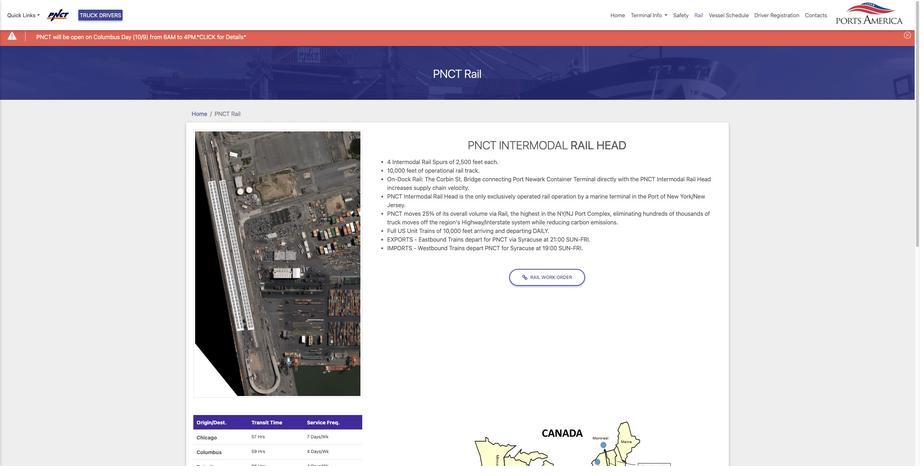 Task type: describe. For each thing, give the bounding box(es) containing it.
departing
[[506, 228, 532, 234]]

the
[[425, 176, 435, 183]]

terminal info link
[[628, 8, 670, 22]]

operated
[[517, 193, 541, 200]]

hrs for columbus
[[258, 449, 265, 455]]

intermodal up dock
[[392, 159, 420, 165]]

each.
[[484, 159, 499, 165]]

columbus inside alert
[[94, 34, 120, 40]]

jersey.
[[387, 202, 406, 208]]

while
[[532, 219, 545, 226]]

chain
[[432, 185, 446, 191]]

0 vertical spatial depart
[[465, 237, 482, 243]]

eastbound
[[419, 237, 446, 243]]

days/wk for columbus
[[311, 449, 329, 455]]

work
[[542, 275, 555, 280]]

days/wk for chicago
[[311, 434, 329, 440]]

59 hrs
[[251, 449, 265, 455]]

0 vertical spatial trains
[[419, 228, 435, 234]]

of up rail:
[[418, 167, 423, 174]]

info
[[653, 12, 662, 18]]

0 horizontal spatial via
[[489, 211, 497, 217]]

intermodal up new
[[657, 176, 685, 183]]

on
[[86, 34, 92, 40]]

terminal
[[609, 193, 631, 200]]

truck
[[387, 219, 401, 226]]

connecting
[[482, 176, 512, 183]]

open
[[71, 34, 84, 40]]

link image
[[522, 275, 530, 281]]

time
[[270, 420, 282, 426]]

1 vertical spatial sun-
[[559, 245, 573, 252]]

highway/interstate
[[462, 219, 510, 226]]

truck drivers
[[80, 12, 121, 18]]

0 vertical spatial moves
[[404, 211, 421, 217]]

origin/dest.
[[197, 420, 227, 426]]

transit time
[[251, 420, 282, 426]]

emissions.
[[591, 219, 618, 226]]

st.
[[455, 176, 462, 183]]

of right hundreds
[[669, 211, 674, 217]]

2 horizontal spatial for
[[502, 245, 509, 252]]

contacts link
[[802, 8, 830, 22]]

truck drivers link
[[78, 10, 123, 21]]

(10/9)
[[133, 34, 148, 40]]

system
[[512, 219, 530, 226]]

volume
[[469, 211, 488, 217]]

terminal inside 4 intermodal rail spurs of 2,500 feet each. 10,000 feet of operational rail track. on-dock rail:  the corbin st. bridge connecting port newark container terminal directly with the pnct intermodal rail head increases supply chain velocity. pnct intermodal rail head is the only exclusively operated rail operation by a marine terminal in the port of new york/new jersey. pnct moves 25% of its overall volume via rail, the highest in the ny/nj port complex, eliminating hundreds of thousands of truck moves off the region's highway/interstate system while reducing carbon emissions. full us unit trains of 10,000 feet arriving and departing daily. exports - eastbound trains depart for pnct via syracuse at 21:00 sun-fri. imports - westbound trains depart pnct for syracuse at 19:00 sun-fri.
[[574, 176, 596, 183]]

the up reducing
[[547, 211, 556, 217]]

directly
[[597, 176, 617, 183]]

track.
[[465, 167, 480, 174]]

vessel
[[709, 12, 725, 18]]

rail,
[[498, 211, 509, 217]]

truck
[[80, 12, 98, 18]]

by
[[578, 193, 584, 200]]

imports
[[387, 245, 412, 252]]

and
[[495, 228, 505, 234]]

a
[[586, 193, 589, 200]]

4 for 4 intermodal rail spurs of 2,500 feet each. 10,000 feet of operational rail track. on-dock rail:  the corbin st. bridge connecting port newark container terminal directly with the pnct intermodal rail head increases supply chain velocity. pnct intermodal rail head is the only exclusively operated rail operation by a marine terminal in the port of new york/new jersey. pnct moves 25% of its overall volume via rail, the highest in the ny/nj port complex, eliminating hundreds of thousands of truck moves off the region's highway/interstate system while reducing carbon emissions. full us unit trains of 10,000 feet arriving and departing daily. exports - eastbound trains depart for pnct via syracuse at 21:00 sun-fri. imports - westbound trains depart pnct for syracuse at 19:00 sun-fri.
[[387, 159, 391, 165]]

corbin
[[436, 176, 454, 183]]

operational
[[425, 167, 454, 174]]

full
[[387, 228, 396, 234]]

from
[[150, 34, 162, 40]]

pnct inside alert
[[36, 34, 51, 40]]

0 vertical spatial home
[[611, 12, 625, 18]]

close image
[[904, 32, 911, 39]]

carbon
[[571, 219, 589, 226]]

1 horizontal spatial 10,000
[[443, 228, 461, 234]]

19:00
[[542, 245, 557, 252]]

rail work order
[[530, 275, 572, 280]]

increases
[[387, 185, 412, 191]]

pnct will be open on columbus day (10/9) from 6am to 4pm.*click for details* alert
[[0, 26, 915, 46]]

0 vertical spatial home link
[[608, 8, 628, 22]]

4pm.*click
[[184, 34, 216, 40]]

1 vertical spatial home
[[192, 111, 207, 117]]

0 vertical spatial sun-
[[566, 237, 581, 243]]

1 vertical spatial home link
[[192, 111, 207, 117]]

0 vertical spatial -
[[414, 237, 417, 243]]

links
[[23, 12, 36, 18]]

region's
[[439, 219, 460, 226]]

off
[[421, 219, 428, 226]]

25%
[[422, 211, 434, 217]]

intermodal down supply
[[404, 193, 432, 200]]

spurs
[[433, 159, 448, 165]]

on-
[[387, 176, 397, 183]]

overall
[[450, 211, 467, 217]]

arriving
[[474, 228, 494, 234]]

new
[[667, 193, 679, 200]]

to
[[177, 34, 182, 40]]

the right off
[[429, 219, 438, 226]]

intermodal up newark
[[499, 138, 568, 152]]

york/new
[[680, 193, 705, 200]]

of left its
[[436, 211, 441, 217]]

day
[[121, 34, 131, 40]]

terminal info
[[631, 12, 662, 18]]

7 days/wk
[[307, 434, 329, 440]]

2 vertical spatial port
[[575, 211, 586, 217]]

0 vertical spatial pnct rail
[[433, 67, 482, 80]]

driver registration
[[755, 12, 800, 18]]

details*
[[226, 34, 246, 40]]

quick
[[7, 12, 21, 18]]

safety
[[673, 12, 689, 18]]

0 horizontal spatial rail
[[456, 167, 463, 174]]



Task type: vqa. For each thing, say whether or not it's contained in the screenshot.
at
yes



Task type: locate. For each thing, give the bounding box(es) containing it.
0 vertical spatial feet
[[473, 159, 483, 165]]

hrs
[[258, 434, 265, 440], [258, 449, 265, 455]]

home
[[611, 12, 625, 18], [192, 111, 207, 117]]

head up york/new in the right top of the page
[[697, 176, 711, 183]]

for down arriving
[[484, 237, 491, 243]]

feet up "track." at the right top of page
[[473, 159, 483, 165]]

6am
[[163, 34, 176, 40]]

1 vertical spatial for
[[484, 237, 491, 243]]

0 horizontal spatial columbus
[[94, 34, 120, 40]]

port left newark
[[513, 176, 524, 183]]

of right thousands
[[705, 211, 710, 217]]

4 inside 4 intermodal rail spurs of 2,500 feet each. 10,000 feet of operational rail track. on-dock rail:  the corbin st. bridge connecting port newark container terminal directly with the pnct intermodal rail head increases supply chain velocity. pnct intermodal rail head is the only exclusively operated rail operation by a marine terminal in the port of new york/new jersey. pnct moves 25% of its overall volume via rail, the highest in the ny/nj port complex, eliminating hundreds of thousands of truck moves off the region's highway/interstate system while reducing carbon emissions. full us unit trains of 10,000 feet arriving and departing daily. exports - eastbound trains depart for pnct via syracuse at 21:00 sun-fri. imports - westbound trains depart pnct for syracuse at 19:00 sun-fri.
[[387, 159, 391, 165]]

terminal
[[631, 12, 652, 18], [574, 176, 596, 183]]

home link
[[608, 8, 628, 22], [192, 111, 207, 117]]

service freq.
[[307, 420, 340, 426]]

port up hundreds
[[648, 193, 659, 200]]

registration
[[770, 12, 800, 18]]

- down unit
[[414, 237, 417, 243]]

velocity.
[[448, 185, 469, 191]]

0 vertical spatial 10,000
[[387, 167, 405, 174]]

0 horizontal spatial pnct rail
[[215, 111, 241, 117]]

1 horizontal spatial via
[[509, 237, 516, 243]]

intermodal
[[499, 138, 568, 152], [392, 159, 420, 165], [657, 176, 685, 183], [404, 193, 432, 200]]

us
[[398, 228, 406, 234]]

2 vertical spatial feet
[[462, 228, 473, 234]]

0 horizontal spatial for
[[217, 34, 224, 40]]

1 horizontal spatial feet
[[462, 228, 473, 234]]

syracuse
[[518, 237, 542, 243], [510, 245, 534, 252]]

10,000 down region's
[[443, 228, 461, 234]]

0 vertical spatial days/wk
[[311, 434, 329, 440]]

trains
[[419, 228, 435, 234], [448, 237, 464, 243], [449, 245, 465, 252]]

0 vertical spatial rail
[[456, 167, 463, 174]]

0 horizontal spatial port
[[513, 176, 524, 183]]

quick links
[[7, 12, 36, 18]]

1 horizontal spatial pnct rail
[[433, 67, 482, 80]]

dock
[[397, 176, 411, 183]]

1 horizontal spatial for
[[484, 237, 491, 243]]

quick links link
[[7, 11, 40, 19]]

rail right operated
[[542, 193, 550, 200]]

hundreds
[[643, 211, 668, 217]]

1 vertical spatial days/wk
[[311, 449, 329, 455]]

1 horizontal spatial columbus
[[197, 450, 222, 456]]

1 vertical spatial moves
[[402, 219, 419, 226]]

0 horizontal spatial home link
[[192, 111, 207, 117]]

port
[[513, 176, 524, 183], [648, 193, 659, 200], [575, 211, 586, 217]]

thousands
[[676, 211, 703, 217]]

0 horizontal spatial 10,000
[[387, 167, 405, 174]]

2 vertical spatial head
[[444, 193, 458, 200]]

0 horizontal spatial 4
[[307, 449, 310, 455]]

1 vertical spatial in
[[541, 211, 546, 217]]

- right imports
[[414, 245, 416, 252]]

trains right westbound
[[449, 245, 465, 252]]

1 vertical spatial rail
[[542, 193, 550, 200]]

0 horizontal spatial in
[[541, 211, 546, 217]]

2 vertical spatial for
[[502, 245, 509, 252]]

2 horizontal spatial port
[[648, 193, 659, 200]]

0 horizontal spatial home
[[192, 111, 207, 117]]

of up "eastbound"
[[436, 228, 442, 234]]

sun- down "21:00"
[[559, 245, 573, 252]]

for
[[217, 34, 224, 40], [484, 237, 491, 243], [502, 245, 509, 252]]

2 horizontal spatial feet
[[473, 159, 483, 165]]

0 horizontal spatial at
[[536, 245, 541, 252]]

at left 19:00
[[536, 245, 541, 252]]

1 vertical spatial feet
[[407, 167, 417, 174]]

1 vertical spatial port
[[648, 193, 659, 200]]

be
[[63, 34, 69, 40]]

1 vertical spatial -
[[414, 245, 416, 252]]

2 horizontal spatial head
[[697, 176, 711, 183]]

1 vertical spatial 10,000
[[443, 228, 461, 234]]

the up system
[[511, 211, 519, 217]]

7
[[307, 434, 309, 440]]

the up hundreds
[[638, 193, 647, 200]]

1 vertical spatial pnct rail
[[215, 111, 241, 117]]

1 vertical spatial at
[[536, 245, 541, 252]]

in
[[632, 193, 637, 200], [541, 211, 546, 217]]

drivers
[[99, 12, 121, 18]]

hrs for chicago
[[258, 434, 265, 440]]

head left is at top
[[444, 193, 458, 200]]

trains down region's
[[448, 237, 464, 243]]

0 vertical spatial via
[[489, 211, 497, 217]]

1 horizontal spatial rail image
[[413, 416, 681, 467]]

0 vertical spatial hrs
[[258, 434, 265, 440]]

columbus down chicago
[[197, 450, 222, 456]]

1 horizontal spatial in
[[632, 193, 637, 200]]

1 vertical spatial hrs
[[258, 449, 265, 455]]

rail link
[[692, 8, 706, 22]]

-
[[414, 237, 417, 243], [414, 245, 416, 252]]

terminal left info
[[631, 12, 652, 18]]

0 vertical spatial fri.
[[581, 237, 590, 243]]

4 down 7
[[307, 449, 310, 455]]

the
[[630, 176, 639, 183], [465, 193, 474, 200], [638, 193, 647, 200], [511, 211, 519, 217], [547, 211, 556, 217], [429, 219, 438, 226]]

1 vertical spatial trains
[[448, 237, 464, 243]]

1 horizontal spatial terminal
[[631, 12, 652, 18]]

0 horizontal spatial head
[[444, 193, 458, 200]]

1 vertical spatial rail image
[[413, 416, 681, 467]]

fri.
[[581, 237, 590, 243], [573, 245, 583, 252]]

freq.
[[327, 420, 340, 426]]

westbound
[[418, 245, 448, 252]]

exports
[[387, 237, 413, 243]]

1 vertical spatial 4
[[307, 449, 310, 455]]

0 vertical spatial terminal
[[631, 12, 652, 18]]

1 horizontal spatial rail
[[542, 193, 550, 200]]

rail image
[[193, 130, 362, 398], [413, 416, 681, 467]]

schedule
[[726, 12, 749, 18]]

via down departing
[[509, 237, 516, 243]]

terminal inside terminal info 'link'
[[631, 12, 652, 18]]

for inside alert
[[217, 34, 224, 40]]

pnct intermodal rail head
[[468, 138, 627, 152]]

for down "and"
[[502, 245, 509, 252]]

hrs right 59
[[258, 449, 265, 455]]

newark
[[525, 176, 545, 183]]

59
[[251, 449, 257, 455]]

driver
[[755, 12, 769, 18]]

0 horizontal spatial feet
[[407, 167, 417, 174]]

feet up rail:
[[407, 167, 417, 174]]

in up while on the right top of page
[[541, 211, 546, 217]]

its
[[443, 211, 449, 217]]

1 vertical spatial head
[[697, 176, 711, 183]]

57
[[251, 434, 257, 440]]

highest
[[520, 211, 540, 217]]

of left new
[[660, 193, 666, 200]]

columbus
[[94, 34, 120, 40], [197, 450, 222, 456]]

eliminating
[[613, 211, 642, 217]]

2 vertical spatial trains
[[449, 245, 465, 252]]

1 horizontal spatial 4
[[387, 159, 391, 165]]

feet
[[473, 159, 483, 165], [407, 167, 417, 174], [462, 228, 473, 234]]

of
[[449, 159, 455, 165], [418, 167, 423, 174], [660, 193, 666, 200], [436, 211, 441, 217], [669, 211, 674, 217], [705, 211, 710, 217], [436, 228, 442, 234]]

1 vertical spatial fri.
[[573, 245, 583, 252]]

hrs right 57
[[258, 434, 265, 440]]

exclusively
[[488, 193, 516, 200]]

1 horizontal spatial head
[[596, 138, 627, 152]]

pnct rail
[[433, 67, 482, 80], [215, 111, 241, 117]]

vessel schedule link
[[706, 8, 752, 22]]

trains down off
[[419, 228, 435, 234]]

depart
[[465, 237, 482, 243], [466, 245, 484, 252]]

terminal up a
[[574, 176, 596, 183]]

head up directly at the right top of page
[[596, 138, 627, 152]]

port up carbon
[[575, 211, 586, 217]]

daily.
[[533, 228, 549, 234]]

days/wk down 7 days/wk
[[311, 449, 329, 455]]

moves up off
[[404, 211, 421, 217]]

0 vertical spatial for
[[217, 34, 224, 40]]

transit
[[251, 420, 269, 426]]

moves
[[404, 211, 421, 217], [402, 219, 419, 226]]

2,500
[[456, 159, 471, 165]]

in right terminal
[[632, 193, 637, 200]]

0 vertical spatial columbus
[[94, 34, 120, 40]]

via left rail,
[[489, 211, 497, 217]]

0 vertical spatial in
[[632, 193, 637, 200]]

4 for 4 days/wk
[[307, 449, 310, 455]]

0 vertical spatial at
[[544, 237, 549, 243]]

1 horizontal spatial at
[[544, 237, 549, 243]]

1 vertical spatial columbus
[[197, 450, 222, 456]]

bridge
[[464, 176, 481, 183]]

container
[[547, 176, 572, 183]]

supply
[[414, 185, 431, 191]]

rail
[[456, 167, 463, 174], [542, 193, 550, 200]]

moves up unit
[[402, 219, 419, 226]]

1 horizontal spatial home
[[611, 12, 625, 18]]

complex,
[[587, 211, 612, 217]]

rail up st.
[[456, 167, 463, 174]]

0 vertical spatial rail image
[[193, 130, 362, 398]]

rail:
[[412, 176, 423, 183]]

4
[[387, 159, 391, 165], [307, 449, 310, 455]]

marine
[[590, 193, 608, 200]]

reducing
[[547, 219, 570, 226]]

pnct will be open on columbus day (10/9) from 6am to 4pm.*click for details*
[[36, 34, 246, 40]]

0 vertical spatial 4
[[387, 159, 391, 165]]

57 hrs
[[251, 434, 265, 440]]

at up 19:00
[[544, 237, 549, 243]]

1 vertical spatial via
[[509, 237, 516, 243]]

1 vertical spatial terminal
[[574, 176, 596, 183]]

1 horizontal spatial home link
[[608, 8, 628, 22]]

vessel schedule
[[709, 12, 749, 18]]

1 horizontal spatial port
[[575, 211, 586, 217]]

chicago
[[197, 435, 217, 441]]

1 vertical spatial syracuse
[[510, 245, 534, 252]]

0 horizontal spatial terminal
[[574, 176, 596, 183]]

ny/nj
[[557, 211, 573, 217]]

the right with
[[630, 176, 639, 183]]

sun-
[[566, 237, 581, 243], [559, 245, 573, 252]]

of right spurs
[[449, 159, 455, 165]]

0 vertical spatial port
[[513, 176, 524, 183]]

4 days/wk
[[307, 449, 329, 455]]

0 vertical spatial head
[[596, 138, 627, 152]]

sun- right "21:00"
[[566, 237, 581, 243]]

0 vertical spatial syracuse
[[518, 237, 542, 243]]

columbus right on in the top left of the page
[[94, 34, 120, 40]]

1 vertical spatial depart
[[466, 245, 484, 252]]

for left details*
[[217, 34, 224, 40]]

10,000
[[387, 167, 405, 174], [443, 228, 461, 234]]

only
[[475, 193, 486, 200]]

4 up on-
[[387, 159, 391, 165]]

feet left arriving
[[462, 228, 473, 234]]

0 horizontal spatial rail image
[[193, 130, 362, 398]]

days/wk right 7
[[311, 434, 329, 440]]

the right is at top
[[465, 193, 474, 200]]

with
[[618, 176, 629, 183]]

contacts
[[805, 12, 827, 18]]

10,000 up on-
[[387, 167, 405, 174]]



